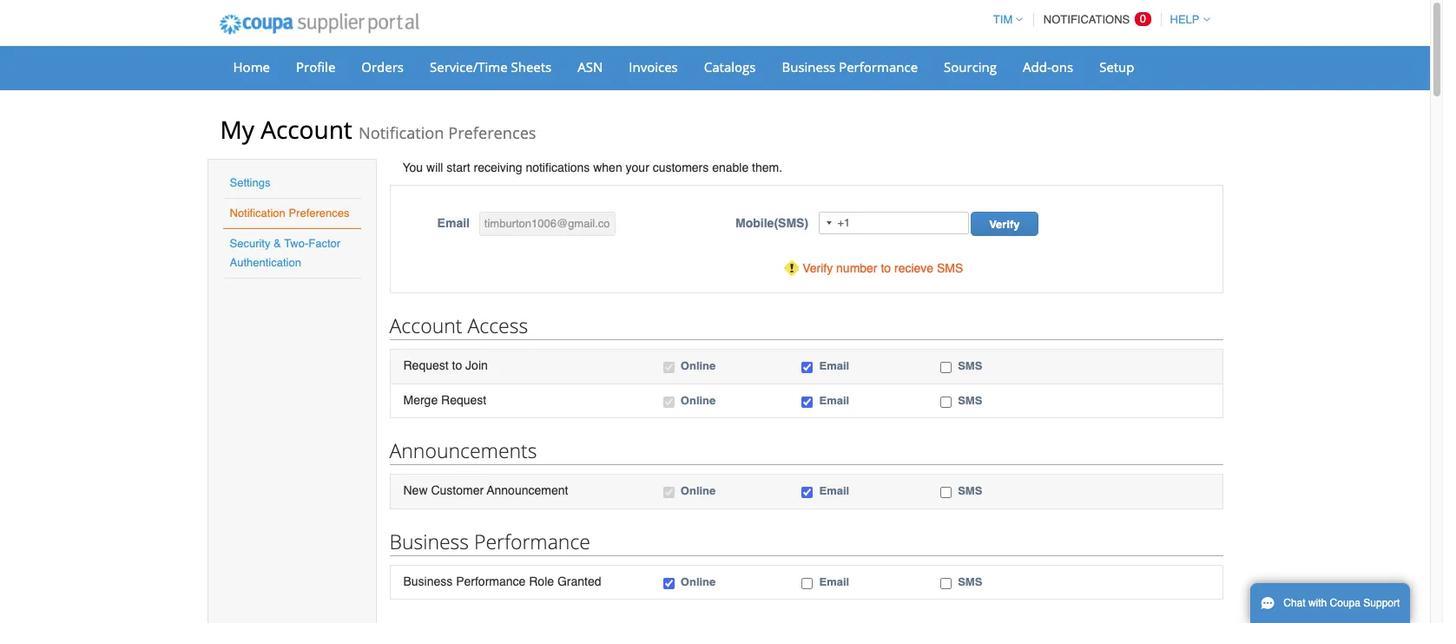 Task type: vqa. For each thing, say whether or not it's contained in the screenshot.
Business Performance Role Granted
yes



Task type: locate. For each thing, give the bounding box(es) containing it.
setup
[[1099, 58, 1134, 76]]

settings
[[230, 176, 270, 189]]

tim
[[993, 13, 1013, 26]]

account access
[[389, 312, 528, 340]]

notification
[[359, 122, 444, 143], [230, 207, 286, 220]]

1 vertical spatial performance
[[474, 528, 590, 555]]

1 horizontal spatial notification
[[359, 122, 444, 143]]

1 vertical spatial business
[[389, 528, 469, 555]]

0 vertical spatial performance
[[839, 58, 918, 76]]

support
[[1363, 597, 1400, 610]]

notification preferences
[[230, 207, 350, 220]]

help link
[[1162, 13, 1210, 26]]

new
[[403, 484, 428, 498]]

account down profile
[[261, 113, 352, 146]]

0 vertical spatial verify
[[989, 218, 1020, 231]]

chat
[[1284, 597, 1306, 610]]

1 online from the top
[[681, 359, 716, 373]]

notification down settings
[[230, 207, 286, 220]]

to
[[881, 261, 891, 275], [452, 359, 462, 373]]

to left recieve
[[881, 261, 891, 275]]

1 horizontal spatial business performance
[[782, 58, 918, 76]]

coupa supplier portal image
[[207, 3, 431, 46]]

business performance
[[782, 58, 918, 76], [389, 528, 590, 555]]

1 vertical spatial verify
[[802, 261, 833, 275]]

3 online from the top
[[681, 485, 716, 498]]

preferences up factor
[[289, 207, 350, 220]]

merge
[[403, 393, 438, 407]]

chat with coupa support
[[1284, 597, 1400, 610]]

notification up you
[[359, 122, 444, 143]]

0 horizontal spatial account
[[261, 113, 352, 146]]

business
[[782, 58, 836, 76], [389, 528, 469, 555], [403, 575, 453, 588]]

new customer announcement
[[403, 484, 568, 498]]

tim link
[[985, 13, 1023, 26]]

account
[[261, 113, 352, 146], [389, 312, 462, 340]]

performance
[[839, 58, 918, 76], [474, 528, 590, 555], [456, 575, 526, 588]]

service/time
[[430, 58, 508, 76]]

service/time sheets link
[[419, 54, 563, 80]]

sourcing
[[944, 58, 997, 76]]

0 horizontal spatial business performance
[[389, 528, 590, 555]]

navigation
[[985, 3, 1210, 36]]

ons
[[1051, 58, 1073, 76]]

1 vertical spatial request
[[441, 393, 486, 407]]

preferences
[[448, 122, 536, 143], [289, 207, 350, 220]]

1 horizontal spatial account
[[389, 312, 462, 340]]

invoices
[[629, 58, 678, 76]]

account up the request to join
[[389, 312, 462, 340]]

0 horizontal spatial notification
[[230, 207, 286, 220]]

business performance link
[[771, 54, 929, 80]]

None text field
[[479, 212, 615, 236]]

online
[[681, 359, 716, 373], [681, 394, 716, 407], [681, 485, 716, 498], [681, 575, 716, 588]]

when
[[593, 161, 622, 175]]

add-ons link
[[1012, 54, 1085, 80]]

request up merge on the bottom left of page
[[403, 359, 449, 373]]

notifications
[[526, 161, 590, 175]]

1 vertical spatial notification
[[230, 207, 286, 220]]

1 horizontal spatial preferences
[[448, 122, 536, 143]]

enable
[[712, 161, 749, 175]]

email
[[437, 216, 470, 230], [819, 359, 849, 373], [819, 394, 849, 407], [819, 485, 849, 498], [819, 575, 849, 588]]

0 horizontal spatial verify
[[802, 261, 833, 275]]

add-
[[1023, 58, 1051, 76]]

preferences up receiving
[[448, 122, 536, 143]]

verify for verify
[[989, 218, 1020, 231]]

0 vertical spatial business
[[782, 58, 836, 76]]

0 vertical spatial to
[[881, 261, 891, 275]]

0 vertical spatial business performance
[[782, 58, 918, 76]]

navigation containing notifications 0
[[985, 3, 1210, 36]]

service/time sheets
[[430, 58, 552, 76]]

0 horizontal spatial to
[[452, 359, 462, 373]]

coupa
[[1330, 597, 1361, 610]]

sms
[[937, 261, 963, 275], [958, 359, 982, 373], [958, 394, 982, 407], [958, 485, 982, 498], [958, 575, 982, 588]]

+1 201-555-0123 text field
[[819, 212, 969, 234]]

request down join
[[441, 393, 486, 407]]

merge request
[[403, 393, 486, 407]]

add-ons
[[1023, 58, 1073, 76]]

notification inside 'my account notification preferences'
[[359, 122, 444, 143]]

request
[[403, 359, 449, 373], [441, 393, 486, 407]]

chat with coupa support button
[[1250, 583, 1410, 623]]

1 vertical spatial account
[[389, 312, 462, 340]]

sms for announcement
[[958, 485, 982, 498]]

verify inside button
[[989, 218, 1020, 231]]

notifications 0
[[1044, 12, 1146, 26]]

email for join
[[819, 359, 849, 373]]

granted
[[557, 575, 601, 588]]

start
[[447, 161, 470, 175]]

4 online from the top
[[681, 575, 716, 588]]

&
[[274, 237, 281, 250]]

orders link
[[350, 54, 415, 80]]

1 horizontal spatial to
[[881, 261, 891, 275]]

to left join
[[452, 359, 462, 373]]

recieve
[[894, 261, 934, 275]]

two-
[[284, 237, 309, 250]]

0 vertical spatial notification
[[359, 122, 444, 143]]

1 horizontal spatial verify
[[989, 218, 1020, 231]]

notification preferences link
[[230, 207, 350, 220]]

my
[[220, 113, 254, 146]]

request to join
[[403, 359, 488, 373]]

verify
[[989, 218, 1020, 231], [802, 261, 833, 275]]

None checkbox
[[663, 362, 675, 373], [940, 362, 952, 373], [940, 396, 952, 408], [663, 487, 675, 499], [802, 487, 813, 499], [663, 362, 675, 373], [940, 362, 952, 373], [940, 396, 952, 408], [663, 487, 675, 499], [802, 487, 813, 499]]

0 vertical spatial preferences
[[448, 122, 536, 143]]

telephone country code image
[[827, 221, 832, 225]]

None checkbox
[[802, 362, 813, 373], [663, 396, 675, 408], [802, 396, 813, 408], [940, 487, 952, 499], [663, 578, 675, 589], [802, 578, 813, 589], [940, 578, 952, 589], [802, 362, 813, 373], [663, 396, 675, 408], [802, 396, 813, 408], [940, 487, 952, 499], [663, 578, 675, 589], [802, 578, 813, 589], [940, 578, 952, 589]]

catalogs
[[704, 58, 756, 76]]

join
[[465, 359, 488, 373]]

profile link
[[285, 54, 347, 80]]

sheets
[[511, 58, 552, 76]]

1 vertical spatial business performance
[[389, 528, 590, 555]]

catalogs link
[[693, 54, 767, 80]]

1 vertical spatial preferences
[[289, 207, 350, 220]]

notifications
[[1044, 13, 1130, 26]]

Telephone country code field
[[820, 213, 837, 234]]

my account notification preferences
[[220, 113, 536, 146]]

role
[[529, 575, 554, 588]]



Task type: describe. For each thing, give the bounding box(es) containing it.
security & two-factor authentication
[[230, 237, 341, 269]]

0 horizontal spatial preferences
[[289, 207, 350, 220]]

0
[[1140, 12, 1146, 25]]

online for join
[[681, 359, 716, 373]]

0 vertical spatial request
[[403, 359, 449, 373]]

access
[[468, 312, 528, 340]]

setup link
[[1088, 54, 1146, 80]]

online for role
[[681, 575, 716, 588]]

verify number to recieve sms
[[802, 261, 963, 275]]

your
[[626, 161, 649, 175]]

home
[[233, 58, 270, 76]]

asn
[[578, 58, 603, 76]]

factor
[[309, 237, 341, 250]]

customers
[[653, 161, 709, 175]]

them.
[[752, 161, 782, 175]]

online for announcement
[[681, 485, 716, 498]]

2 vertical spatial business
[[403, 575, 453, 588]]

you will start receiving notifications when your customers enable them.
[[402, 161, 782, 175]]

sms for role
[[958, 575, 982, 588]]

sourcing link
[[933, 54, 1008, 80]]

receiving
[[474, 161, 522, 175]]

help
[[1170, 13, 1200, 26]]

security
[[230, 237, 270, 250]]

asn link
[[566, 54, 614, 80]]

security & two-factor authentication link
[[230, 237, 341, 269]]

invoices link
[[618, 54, 689, 80]]

number
[[836, 261, 877, 275]]

will
[[426, 161, 443, 175]]

announcement
[[487, 484, 568, 498]]

you
[[402, 161, 423, 175]]

sms for join
[[958, 359, 982, 373]]

mobile(sms)
[[735, 216, 808, 230]]

business performance role granted
[[403, 575, 601, 588]]

verify for verify number to recieve sms
[[802, 261, 833, 275]]

2 online from the top
[[681, 394, 716, 407]]

0 vertical spatial account
[[261, 113, 352, 146]]

home link
[[222, 54, 281, 80]]

verify button
[[971, 212, 1038, 236]]

customer
[[431, 484, 484, 498]]

2 vertical spatial performance
[[456, 575, 526, 588]]

announcements
[[389, 437, 537, 465]]

authentication
[[230, 256, 301, 269]]

email for announcement
[[819, 485, 849, 498]]

preferences inside 'my account notification preferences'
[[448, 122, 536, 143]]

1 vertical spatial to
[[452, 359, 462, 373]]

orders
[[361, 58, 404, 76]]

performance inside "business performance" link
[[839, 58, 918, 76]]

profile
[[296, 58, 335, 76]]

settings link
[[230, 176, 270, 189]]

email for role
[[819, 575, 849, 588]]

with
[[1308, 597, 1327, 610]]



